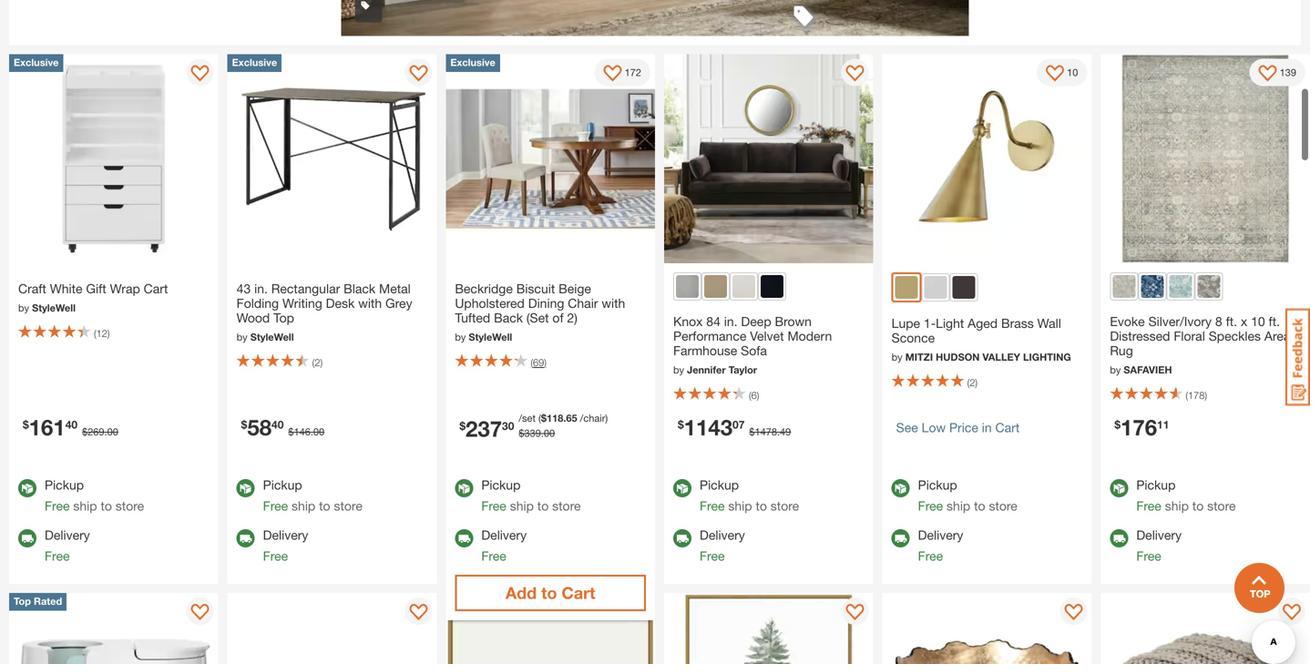 Task type: describe. For each thing, give the bounding box(es) containing it.
1 ft. from the left
[[1227, 314, 1238, 329]]

dining
[[528, 296, 565, 311]]

$ right 07
[[750, 426, 755, 438]]

black
[[344, 281, 376, 296]]

grey
[[386, 296, 413, 311]]

upholstered
[[455, 296, 525, 311]]

dark navy blue performance velvet image
[[761, 275, 784, 298]]

craft white gift wrap cart link
[[18, 277, 209, 301]]

evoke silver/ivory 8 ft. x 10 ft. distressed floral speckles area rug link
[[1111, 310, 1302, 363]]

craft
[[18, 281, 46, 296]]

exclusive for 58
[[232, 57, 277, 68]]

07
[[733, 419, 745, 431]]

maker 3 die cutting machine image
[[228, 594, 437, 665]]

ship for available shipping image
[[510, 499, 534, 514]]

$ right '/set'
[[541, 413, 547, 425]]

rug
[[1111, 343, 1134, 358]]

) down (set at the top
[[544, 357, 547, 369]]

00 for 161
[[107, 426, 118, 438]]

ship for available shipping icon corresponding to lupe 1-light aged brass wall sconce
[[947, 499, 971, 514]]

69
[[533, 357, 544, 369]]

french beige performance velvet image
[[733, 275, 756, 298]]

available for pickup image for 237
[[455, 480, 473, 498]]

available for pickup image for 58
[[237, 480, 255, 498]]

beige
[[559, 281, 592, 296]]

10 inside dropdown button
[[1068, 66, 1079, 78]]

folding
[[237, 296, 279, 311]]

/chair
[[580, 413, 606, 425]]

speckles
[[1209, 329, 1262, 344]]

aged
[[968, 316, 998, 331]]

store for first available shipping icon
[[116, 499, 144, 514]]

118
[[547, 413, 564, 425]]

store for available shipping icon related to evoke silver/ivory 8 ft. x 10 ft. distressed floral speckles area rug
[[1208, 499, 1237, 514]]

hudson
[[936, 352, 980, 363]]

237
[[466, 416, 502, 442]]

beckridge
[[455, 281, 513, 296]]

modern
[[788, 329, 833, 344]]

by inside lupe 1-light aged brass wall sconce by mitzi hudson valley lighting
[[892, 352, 903, 363]]

27.75 in. h x 22.5 in. w floursack holiday tree christmas holiday framed canvas box wall art image
[[665, 594, 874, 665]]

139
[[1280, 66, 1297, 78]]

(set
[[527, 311, 549, 326]]

$ right '58'
[[288, 426, 294, 438]]

43 in. rectangular black metal folding writing desk with grey wood top by stylewell
[[237, 281, 413, 343]]

craft white gift wrap cart by stylewell
[[18, 281, 168, 314]]

distressed
[[1111, 329, 1171, 344]]

store for knox 84 in. deep brown performance velvet modern farmhouse sofa's available shipping icon
[[771, 499, 800, 514]]

price
[[950, 420, 979, 435]]

available shipping image for lupe 1-light aged brass wall sconce
[[892, 530, 910, 548]]

in. inside knox 84 in. deep brown performance velvet modern farmhouse sofa by jennifer taylor
[[724, 314, 738, 329]]

in
[[982, 420, 992, 435]]

old bronze image
[[953, 276, 976, 299]]

stylewell inside craft white gift wrap cart by stylewell
[[32, 302, 76, 314]]

. for 161
[[104, 426, 107, 438]]

3 pickup free ship to store from the left
[[482, 478, 581, 514]]

to for available shipping image
[[538, 499, 549, 514]]

display image inside the 139 "dropdown button"
[[1259, 65, 1278, 83]]

) down taylor
[[757, 390, 760, 402]]

pickup for first available shipping icon
[[45, 478, 84, 493]]

display image inside 172 'dropdown button'
[[604, 65, 622, 83]]

delivery free for available shipping icon corresponding to lupe 1-light aged brass wall sconce
[[919, 528, 964, 564]]

taylor
[[729, 364, 758, 376]]

pickup for available shipping icon related to evoke silver/ivory 8 ft. x 10 ft. distressed floral speckles area rug
[[1137, 478, 1176, 493]]

172
[[625, 66, 642, 78]]

58
[[247, 414, 272, 440]]

delivery for first available shipping icon
[[45, 528, 90, 543]]

floral
[[1174, 329, 1206, 344]]

0 horizontal spatial top
[[14, 596, 31, 608]]

area
[[1265, 329, 1291, 344]]

11
[[1158, 419, 1170, 431]]

cart for craft white gift wrap cart by stylewell
[[144, 281, 168, 296]]

6 pickup free ship to store from the left
[[1137, 478, 1237, 514]]

339
[[525, 428, 541, 440]]

( down the evoke silver/ivory 8 ft. x 10 ft. distressed floral speckles area rug by safavieh
[[1186, 390, 1189, 402]]

to for 2nd available shipping icon
[[319, 499, 331, 514]]

40 for 161
[[65, 419, 78, 431]]

beckridge biscuit beige upholstered dining chair with tufted back (set of 2) image
[[446, 54, 655, 264]]

2 available shipping image from the left
[[237, 530, 255, 548]]

43 in. rectangular black metal folding writing desk with grey wood top image
[[228, 54, 437, 264]]

$ right 30
[[519, 428, 525, 440]]

1143
[[684, 414, 733, 440]]

00 inside $ 237 30 /set ( $ 118 . 65 /chair ) $ 339 . 00
[[544, 428, 555, 440]]

ship for available shipping icon related to evoke silver/ivory 8 ft. x 10 ft. distressed floral speckles area rug
[[1166, 499, 1190, 514]]

$ left 30
[[460, 420, 466, 433]]

jennifer
[[687, 364, 726, 376]]

of
[[553, 311, 564, 326]]

delivery for available shipping icon corresponding to lupe 1-light aged brass wall sconce
[[919, 528, 964, 543]]

writing
[[283, 296, 323, 311]]

knox
[[674, 314, 703, 329]]

delivery for knox 84 in. deep brown performance velvet modern farmhouse sofa's available shipping icon
[[700, 528, 745, 543]]

/set
[[519, 413, 536, 425]]

store for 2nd available shipping icon
[[334, 499, 363, 514]]

available for pickup image for 176
[[1111, 480, 1129, 498]]

( down (set at the top
[[531, 357, 533, 369]]

available shipping image for knox 84 in. deep brown performance velvet modern farmhouse sofa
[[674, 530, 692, 548]]

by inside knox 84 in. deep brown performance velvet modern farmhouse sofa by jennifer taylor
[[674, 364, 685, 376]]

lupe 1-light aged brass wall sconce by mitzi hudson valley lighting
[[892, 316, 1072, 363]]

available shipping image
[[455, 530, 473, 548]]

metro gilded gold black large bowl image
[[883, 594, 1092, 665]]

2 pickup free ship to store from the left
[[263, 478, 363, 514]]

rectangular
[[271, 281, 340, 296]]

43 in. rectangular black metal folding writing desk with grey wood top link
[[237, 277, 428, 330]]

pickup for 2nd available shipping icon
[[263, 478, 302, 493]]

( inside $ 237 30 /set ( $ 118 . 65 /chair ) $ 339 . 00
[[539, 413, 541, 425]]

pickup for available shipping image
[[482, 478, 521, 493]]

delivery for 2nd available shipping icon
[[263, 528, 309, 543]]

delivery free for knox 84 in. deep brown performance velvet modern farmhouse sofa's available shipping icon
[[700, 528, 745, 564]]

with inside the "beckridge biscuit beige upholstered dining chair with tufted back (set of 2) by stylewell"
[[602, 296, 626, 311]]

0 vertical spatial ( 2 )
[[312, 357, 323, 369]]

metal
[[379, 281, 411, 296]]

to for available shipping icon related to evoke silver/ivory 8 ft. x 10 ft. distressed floral speckles area rug
[[1193, 499, 1204, 514]]

desk
[[326, 296, 355, 311]]

silver/ivory
[[1149, 314, 1212, 329]]

2)
[[567, 311, 578, 326]]

2 ft. from the left
[[1269, 314, 1281, 329]]

1-
[[924, 316, 936, 331]]

to for first available shipping icon
[[101, 499, 112, 514]]

deep
[[742, 314, 772, 329]]

to inside button
[[542, 584, 557, 603]]

tufted
[[455, 311, 491, 326]]

5 pickup free ship to store from the left
[[919, 478, 1018, 514]]

1 pickup free ship to store from the left
[[45, 478, 144, 514]]

176
[[1121, 414, 1158, 440]]

fawn brown performance velvet image
[[705, 275, 727, 298]]

knox 84 in. deep brown performance velvet modern farmhouse sofa by jennifer taylor
[[674, 314, 833, 376]]

wrap
[[110, 281, 140, 296]]

icon image
[[355, 0, 370, 10]]

x
[[1242, 314, 1248, 329]]

beckridge biscuit beige upholstered dining chair with tufted back (set of 2) by stylewell
[[455, 281, 626, 343]]

lupe 1-light aged brass wall sconce link
[[892, 312, 1083, 350]]

delivery for available shipping image
[[482, 528, 527, 543]]

ship for first available shipping icon
[[73, 499, 97, 514]]

add to cart
[[506, 584, 596, 603]]

) inside $ 237 30 /set ( $ 118 . 65 /chair ) $ 339 . 00
[[606, 413, 608, 425]]

178
[[1189, 390, 1205, 402]]

( down 43 in. rectangular black metal folding writing desk with grey wood top by stylewell
[[312, 357, 315, 369]]

by inside 43 in. rectangular black metal folding writing desk with grey wood top by stylewell
[[237, 332, 248, 343]]

$ 176 11
[[1115, 414, 1170, 440]]

brass
[[1002, 316, 1034, 331]]

1 horizontal spatial cart
[[562, 584, 596, 603]]

add to cart button
[[455, 575, 646, 612]]

delivery free for available shipping image
[[482, 528, 527, 564]]

store for available shipping icon corresponding to lupe 1-light aged brass wall sconce
[[989, 499, 1018, 514]]

available for pickup image for $
[[674, 480, 692, 498]]

139 button
[[1250, 59, 1306, 86]]

22 in. jingle bells christmas holiday framed canvas box wall art image
[[446, 594, 655, 665]]

sofa
[[741, 343, 768, 358]]

$ 58 40 $ 146 . 00
[[241, 414, 325, 440]]

chair
[[568, 296, 598, 311]]

top inside 43 in. rectangular black metal folding writing desk with grey wood top by stylewell
[[274, 311, 294, 326]]

performance
[[674, 329, 747, 344]]

see
[[897, 420, 919, 435]]



Task type: locate. For each thing, give the bounding box(es) containing it.
4 delivery free from the left
[[700, 528, 745, 564]]

available for pickup image down '58'
[[237, 480, 255, 498]]

in.
[[254, 281, 268, 296], [724, 314, 738, 329]]

$ 1143 07 $ 1478 . 49
[[678, 414, 792, 440]]

biscuit
[[517, 281, 555, 296]]

2 delivery free from the left
[[263, 528, 309, 564]]

146
[[294, 426, 311, 438]]

1 horizontal spatial exclusive
[[232, 57, 277, 68]]

2 exclusive from the left
[[232, 57, 277, 68]]

( 2 ) down hudson
[[968, 377, 978, 389]]

with inside 43 in. rectangular black metal folding writing desk with grey wood top by stylewell
[[358, 296, 382, 311]]

delivery free
[[45, 528, 90, 564], [263, 528, 309, 564], [482, 528, 527, 564], [700, 528, 745, 564], [919, 528, 964, 564], [1137, 528, 1182, 564]]

3 ship from the left
[[510, 499, 534, 514]]

knox 84 in. deep brown performance velvet modern farmhouse sofa image
[[665, 54, 874, 264]]

40 inside $ 161 40 $ 269 . 00
[[65, 419, 78, 431]]

10 button
[[1037, 59, 1088, 86]]

pickup down the $ 176 11
[[1137, 478, 1176, 493]]

( down taylor
[[749, 390, 752, 402]]

. inside $ 58 40 $ 146 . 00
[[311, 426, 314, 438]]

white
[[50, 281, 83, 296]]

4 available shipping image from the left
[[892, 530, 910, 548]]

30
[[502, 420, 515, 433]]

00 inside $ 58 40 $ 146 . 00
[[314, 426, 325, 438]]

with left grey
[[358, 296, 382, 311]]

ship for 2nd available shipping icon
[[292, 499, 316, 514]]

brown
[[775, 314, 812, 329]]

in. right 43
[[254, 281, 268, 296]]

0 vertical spatial in.
[[254, 281, 268, 296]]

by inside the evoke silver/ivory 8 ft. x 10 ft. distressed floral speckles area rug by safavieh
[[1111, 364, 1122, 376]]

0 horizontal spatial in.
[[254, 281, 268, 296]]

2 down 43 in. rectangular black metal folding writing desk with grey wood top by stylewell
[[315, 357, 320, 369]]

by down "wood"
[[237, 332, 248, 343]]

mitzi
[[906, 352, 934, 363]]

$ right 161
[[82, 426, 88, 438]]

0 horizontal spatial exclusive
[[14, 57, 59, 68]]

6 ship from the left
[[1166, 499, 1190, 514]]

206921018 image
[[790, 1, 819, 30]]

1 horizontal spatial 10
[[1252, 314, 1266, 329]]

pickup free ship to store down price
[[919, 478, 1018, 514]]

ship down 11
[[1166, 499, 1190, 514]]

3 store from the left
[[553, 499, 581, 514]]

delivery free for first available shipping icon
[[45, 528, 90, 564]]

farmhouse
[[674, 343, 738, 358]]

. for 1143
[[778, 426, 780, 438]]

cart for see low price in cart
[[996, 420, 1020, 435]]

1 available for pickup image from the left
[[18, 480, 36, 498]]

background image
[[341, 0, 969, 36]]

stylewell inside the "beckridge biscuit beige upholstered dining chair with tufted back (set of 2) by stylewell"
[[469, 332, 513, 343]]

wall
[[1038, 316, 1062, 331]]

2 horizontal spatial stylewell
[[469, 332, 513, 343]]

safavieh
[[1124, 364, 1173, 376]]

1 horizontal spatial 00
[[314, 426, 325, 438]]

1 40 from the left
[[65, 419, 78, 431]]

5 store from the left
[[989, 499, 1018, 514]]

( 6 )
[[749, 390, 760, 402]]

feedback link image
[[1286, 308, 1311, 407]]

top
[[274, 311, 294, 326], [14, 596, 31, 608]]

8
[[1216, 314, 1223, 329]]

0 vertical spatial cart
[[144, 281, 168, 296]]

1 vertical spatial ( 2 )
[[968, 377, 978, 389]]

cart right in
[[996, 420, 1020, 435]]

available for pickup image down see
[[892, 480, 910, 498]]

pickup down $ 161 40 $ 269 . 00
[[45, 478, 84, 493]]

free
[[45, 499, 70, 514], [263, 499, 288, 514], [482, 499, 507, 514], [700, 499, 725, 514], [919, 499, 944, 514], [1137, 499, 1162, 514], [45, 549, 70, 564], [263, 549, 288, 564], [482, 549, 507, 564], [700, 549, 725, 564], [919, 549, 944, 564], [1137, 549, 1162, 564]]

pickup free ship to store down the 146
[[263, 478, 363, 514]]

1 exclusive from the left
[[14, 57, 59, 68]]

sconce
[[892, 331, 935, 346]]

5 ship from the left
[[947, 499, 971, 514]]

low
[[922, 420, 946, 435]]

4 pickup from the left
[[700, 478, 739, 493]]

40 left 269
[[65, 419, 78, 431]]

2 store from the left
[[334, 499, 363, 514]]

1 store from the left
[[116, 499, 144, 514]]

65
[[566, 413, 578, 425]]

ft. right the x
[[1269, 314, 1281, 329]]

ship down the 146
[[292, 499, 316, 514]]

$ 161 40 $ 269 . 00
[[23, 414, 118, 440]]

1 horizontal spatial available for pickup image
[[1111, 480, 1129, 498]]

polished nickel image
[[925, 276, 948, 299]]

see low price in cart
[[897, 420, 1020, 435]]

10 inside the evoke silver/ivory 8 ft. x 10 ft. distressed floral speckles area rug by safavieh
[[1252, 314, 1266, 329]]

pickup for available shipping icon corresponding to lupe 1-light aged brass wall sconce
[[919, 478, 958, 493]]

2 vertical spatial cart
[[562, 584, 596, 603]]

0 vertical spatial 2
[[315, 357, 320, 369]]

wood
[[237, 311, 270, 326]]

delivery free for available shipping icon related to evoke silver/ivory 8 ft. x 10 ft. distressed floral speckles area rug
[[1137, 528, 1182, 564]]

evoke
[[1111, 314, 1146, 329]]

top right "wood"
[[274, 311, 294, 326]]

) down hudson
[[976, 377, 978, 389]]

4 available for pickup image from the left
[[892, 480, 910, 498]]

available for pickup image down 161
[[18, 480, 36, 498]]

. inside $ 1143 07 $ 1478 . 49
[[778, 426, 780, 438]]

by inside craft white gift wrap cart by stylewell
[[18, 302, 29, 314]]

pickup down 1143
[[700, 478, 739, 493]]

(
[[94, 328, 96, 340], [312, 357, 315, 369], [531, 357, 533, 369], [968, 377, 970, 389], [749, 390, 752, 402], [1186, 390, 1189, 402], [539, 413, 541, 425]]

store
[[116, 499, 144, 514], [334, 499, 363, 514], [553, 499, 581, 514], [771, 499, 800, 514], [989, 499, 1018, 514], [1208, 499, 1237, 514]]

2 horizontal spatial exclusive
[[451, 57, 496, 68]]

gray/ivory image
[[1198, 275, 1221, 298]]

40 inside $ 58 40 $ 146 . 00
[[272, 419, 284, 431]]

store for available shipping image
[[553, 499, 581, 514]]

add
[[506, 584, 537, 603]]

0 vertical spatial top
[[274, 311, 294, 326]]

3 delivery from the left
[[482, 528, 527, 543]]

ship for knox 84 in. deep brown performance velvet modern farmhouse sofa's available shipping icon
[[729, 499, 753, 514]]

available for pickup image
[[674, 480, 692, 498], [1111, 480, 1129, 498]]

2 delivery from the left
[[263, 528, 309, 543]]

.
[[564, 413, 566, 425], [104, 426, 107, 438], [311, 426, 314, 438], [778, 426, 780, 438], [541, 428, 544, 440]]

lupe
[[892, 316, 921, 331]]

available for pickup image down 176
[[1111, 480, 1129, 498]]

6
[[752, 390, 757, 402]]

1 vertical spatial top
[[14, 596, 31, 608]]

silver/ivory image
[[1113, 275, 1136, 298]]

available for pickup image for 161
[[18, 480, 36, 498]]

$ inside the $ 176 11
[[1115, 419, 1121, 431]]

pickup free ship to store down 1478
[[700, 478, 800, 514]]

. inside $ 161 40 $ 269 . 00
[[104, 426, 107, 438]]

1 horizontal spatial in.
[[724, 314, 738, 329]]

ship down 269
[[73, 499, 97, 514]]

00 inside $ 161 40 $ 269 . 00
[[107, 426, 118, 438]]

1 vertical spatial cart
[[996, 420, 1020, 435]]

12
[[96, 328, 107, 340]]

0 vertical spatial 10
[[1068, 66, 1079, 78]]

0 horizontal spatial 40
[[65, 419, 78, 431]]

delivery
[[45, 528, 90, 543], [263, 528, 309, 543], [482, 528, 527, 543], [700, 528, 745, 543], [919, 528, 964, 543], [1137, 528, 1182, 543]]

stylewell
[[32, 302, 76, 314], [250, 332, 294, 343], [469, 332, 513, 343]]

stylewell down tufted
[[469, 332, 513, 343]]

in. right 84
[[724, 314, 738, 329]]

exclusive
[[14, 57, 59, 68], [232, 57, 277, 68], [451, 57, 496, 68]]

3 exclusive from the left
[[451, 57, 496, 68]]

stylewell down "wood"
[[250, 332, 294, 343]]

in. inside 43 in. rectangular black metal folding writing desk with grey wood top by stylewell
[[254, 281, 268, 296]]

display image
[[1047, 65, 1065, 83], [1259, 65, 1278, 83], [191, 605, 209, 623], [628, 605, 646, 623], [847, 605, 865, 623], [1284, 605, 1302, 623]]

cart inside craft white gift wrap cart by stylewell
[[144, 281, 168, 296]]

269
[[88, 426, 104, 438]]

5 pickup from the left
[[919, 478, 958, 493]]

1 horizontal spatial stylewell
[[250, 332, 294, 343]]

pickup free ship to store down 269
[[45, 478, 144, 514]]

display image inside 10 dropdown button
[[1047, 65, 1065, 83]]

ship down 339
[[510, 499, 534, 514]]

) down 43 in. rectangular black metal folding writing desk with grey wood top by stylewell
[[320, 357, 323, 369]]

2 with from the left
[[602, 296, 626, 311]]

0 horizontal spatial 10
[[1068, 66, 1079, 78]]

valley
[[983, 352, 1021, 363]]

2 available for pickup image from the left
[[1111, 480, 1129, 498]]

0 horizontal spatial ( 2 )
[[312, 357, 323, 369]]

available for pickup image up available shipping image
[[455, 480, 473, 498]]

pickup down the 146
[[263, 478, 302, 493]]

gift
[[86, 281, 106, 296]]

0 horizontal spatial 00
[[107, 426, 118, 438]]

by left jennifer
[[674, 364, 685, 376]]

1 with from the left
[[358, 296, 382, 311]]

display image
[[191, 65, 209, 83], [410, 65, 428, 83], [604, 65, 622, 83], [847, 65, 865, 83], [410, 605, 428, 623], [1065, 605, 1083, 623]]

light
[[936, 316, 965, 331]]

) down craft white gift wrap cart by stylewell
[[107, 328, 110, 340]]

$ left the 146
[[241, 419, 247, 431]]

top rated
[[14, 596, 62, 608]]

( 12 )
[[94, 328, 110, 340]]

49
[[780, 426, 792, 438]]

1 pickup from the left
[[45, 478, 84, 493]]

by left "mitzi"
[[892, 352, 903, 363]]

1 horizontal spatial ( 2 )
[[968, 377, 978, 389]]

by down tufted
[[455, 332, 466, 343]]

navy/ivory image
[[1142, 275, 1164, 298]]

2 available for pickup image from the left
[[237, 480, 255, 498]]

3 pickup from the left
[[482, 478, 521, 493]]

stylewell for 58
[[250, 332, 294, 343]]

opal grey velvet image
[[676, 275, 699, 298]]

172 button
[[595, 59, 651, 86]]

( down craft white gift wrap cart by stylewell
[[94, 328, 96, 340]]

1 vertical spatial in.
[[724, 314, 738, 329]]

3 available for pickup image from the left
[[455, 480, 473, 498]]

1 horizontal spatial top
[[274, 311, 294, 326]]

1478
[[755, 426, 778, 438]]

pickup for knox 84 in. deep brown performance velvet modern farmhouse sofa's available shipping icon
[[700, 478, 739, 493]]

by down rug on the bottom right of page
[[1111, 364, 1122, 376]]

$ left 07
[[678, 419, 684, 431]]

40 for 58
[[272, 419, 284, 431]]

velvet
[[750, 329, 785, 344]]

4 pickup free ship to store from the left
[[700, 478, 800, 514]]

. for 58
[[311, 426, 314, 438]]

pickup down "low"
[[919, 478, 958, 493]]

light blue/ivory image
[[1170, 275, 1193, 298]]

ft. left the x
[[1227, 314, 1238, 329]]

0 horizontal spatial ft.
[[1227, 314, 1238, 329]]

2 horizontal spatial 00
[[544, 428, 555, 440]]

pickup down the 237
[[482, 478, 521, 493]]

40 left the 146
[[272, 419, 284, 431]]

( right '/set'
[[539, 413, 541, 425]]

aged brass image
[[896, 276, 919, 299]]

pickup free ship to store down 339
[[482, 478, 581, 514]]

available shipping image for evoke silver/ivory 8 ft. x 10 ft. distressed floral speckles area rug
[[1111, 530, 1129, 548]]

delivery for available shipping icon related to evoke silver/ivory 8 ft. x 10 ft. distressed floral speckles area rug
[[1137, 528, 1182, 543]]

00 right the 146
[[314, 426, 325, 438]]

chunky ribbed knit mushroom beige polyester throw blanket image
[[1102, 594, 1311, 665]]

0 horizontal spatial available for pickup image
[[674, 480, 692, 498]]

1 horizontal spatial 40
[[272, 419, 284, 431]]

5 delivery from the left
[[919, 528, 964, 543]]

2 40 from the left
[[272, 419, 284, 431]]

3 available shipping image from the left
[[674, 530, 692, 548]]

available for pickup image
[[18, 480, 36, 498], [237, 480, 255, 498], [455, 480, 473, 498], [892, 480, 910, 498]]

2 horizontal spatial cart
[[996, 420, 1020, 435]]

1 ship from the left
[[73, 499, 97, 514]]

( 69 )
[[531, 357, 547, 369]]

available shipping image
[[18, 530, 36, 548], [237, 530, 255, 548], [674, 530, 692, 548], [892, 530, 910, 548], [1111, 530, 1129, 548]]

2 down hudson
[[970, 377, 976, 389]]

evoke silver/ivory 8 ft. x 10 ft. distressed floral speckles area rug by safavieh
[[1111, 314, 1291, 376]]

00
[[107, 426, 118, 438], [314, 426, 325, 438], [544, 428, 555, 440]]

to for knox 84 in. deep brown performance velvet modern farmhouse sofa's available shipping icon
[[756, 499, 767, 514]]

)
[[107, 328, 110, 340], [320, 357, 323, 369], [544, 357, 547, 369], [976, 377, 978, 389], [757, 390, 760, 402], [1205, 390, 1208, 402], [606, 413, 608, 425]]

1 horizontal spatial with
[[602, 296, 626, 311]]

( down hudson
[[968, 377, 970, 389]]

by down craft
[[18, 302, 29, 314]]

beckridge biscuit beige upholstered dining chair with tufted back (set of 2) link
[[455, 277, 646, 330]]

pickup free ship to store
[[45, 478, 144, 514], [263, 478, 363, 514], [482, 478, 581, 514], [700, 478, 800, 514], [919, 478, 1018, 514], [1137, 478, 1237, 514]]

cart right wrap
[[144, 281, 168, 296]]

4 store from the left
[[771, 499, 800, 514]]

ship down see low price in cart
[[947, 499, 971, 514]]

4 ship from the left
[[729, 499, 753, 514]]

to for available shipping icon corresponding to lupe 1-light aged brass wall sconce
[[975, 499, 986, 514]]

00 down 118
[[544, 428, 555, 440]]

stylewell inside 43 in. rectangular black metal folding writing desk with grey wood top by stylewell
[[250, 332, 294, 343]]

) down the evoke silver/ivory 8 ft. x 10 ft. distressed floral speckles area rug by safavieh
[[1205, 390, 1208, 402]]

0 horizontal spatial 2
[[315, 357, 320, 369]]

6 delivery from the left
[[1137, 528, 1182, 543]]

00 right 269
[[107, 426, 118, 438]]

stylewell down white
[[32, 302, 76, 314]]

1 vertical spatial 10
[[1252, 314, 1266, 329]]

to
[[101, 499, 112, 514], [319, 499, 331, 514], [538, 499, 549, 514], [756, 499, 767, 514], [975, 499, 986, 514], [1193, 499, 1204, 514], [542, 584, 557, 603]]

with
[[358, 296, 382, 311], [602, 296, 626, 311]]

1 vertical spatial 2
[[970, 377, 976, 389]]

available for pickup image down 1143
[[674, 480, 692, 498]]

2 ship from the left
[[292, 499, 316, 514]]

2
[[315, 357, 320, 369], [970, 377, 976, 389]]

6 store from the left
[[1208, 499, 1237, 514]]

( 2 ) down 43 in. rectangular black metal folding writing desk with grey wood top by stylewell
[[312, 357, 323, 369]]

5 delivery free from the left
[[919, 528, 964, 564]]

cart right add
[[562, 584, 596, 603]]

1 available shipping image from the left
[[18, 530, 36, 548]]

0 horizontal spatial stylewell
[[32, 302, 76, 314]]

exclusive for 237
[[451, 57, 496, 68]]

ship down $ 1143 07 $ 1478 . 49
[[729, 499, 753, 514]]

pickup free ship to store down 11
[[1137, 478, 1237, 514]]

$ left 11
[[1115, 419, 1121, 431]]

1 available for pickup image from the left
[[674, 480, 692, 498]]

1 delivery free from the left
[[45, 528, 90, 564]]

by inside the "beckridge biscuit beige upholstered dining chair with tufted back (set of 2) by stylewell"
[[455, 332, 466, 343]]

6 pickup from the left
[[1137, 478, 1176, 493]]

6 delivery free from the left
[[1137, 528, 1182, 564]]

3 delivery free from the left
[[482, 528, 527, 564]]

40
[[65, 419, 78, 431], [272, 419, 284, 431]]

161
[[29, 414, 65, 440]]

1 horizontal spatial 2
[[970, 377, 976, 389]]

with right chair
[[602, 296, 626, 311]]

delivery free for 2nd available shipping icon
[[263, 528, 309, 564]]

$ left 269
[[23, 419, 29, 431]]

mug press image
[[9, 594, 218, 665]]

4 delivery from the left
[[700, 528, 745, 543]]

exclusive for 161
[[14, 57, 59, 68]]

1 delivery from the left
[[45, 528, 90, 543]]

00 for 58
[[314, 426, 325, 438]]

see low price in cart button
[[897, 411, 1079, 445]]

5 available shipping image from the left
[[1111, 530, 1129, 548]]

top left the rated
[[14, 596, 31, 608]]

pickup
[[45, 478, 84, 493], [263, 478, 302, 493], [482, 478, 521, 493], [700, 478, 739, 493], [919, 478, 958, 493], [1137, 478, 1176, 493]]

) right the 65
[[606, 413, 608, 425]]

0 horizontal spatial cart
[[144, 281, 168, 296]]

2 pickup from the left
[[263, 478, 302, 493]]

1 horizontal spatial ft.
[[1269, 314, 1281, 329]]

craft white gift wrap cart image
[[9, 54, 218, 264]]

stylewell for 237
[[469, 332, 513, 343]]

ft.
[[1227, 314, 1238, 329], [1269, 314, 1281, 329]]

evoke silver/ivory 8 ft. x 10 ft. distressed floral speckles area rug image
[[1102, 54, 1311, 264]]

0 horizontal spatial with
[[358, 296, 382, 311]]

rated
[[34, 596, 62, 608]]

back
[[494, 311, 523, 326]]

lupe 1-light aged brass wall sconce image
[[883, 54, 1092, 264]]

knox 84 in. deep brown performance velvet modern farmhouse sofa link
[[674, 310, 865, 363]]



Task type: vqa. For each thing, say whether or not it's contained in the screenshot.
French Beige Performance Velvet IMAGE
yes



